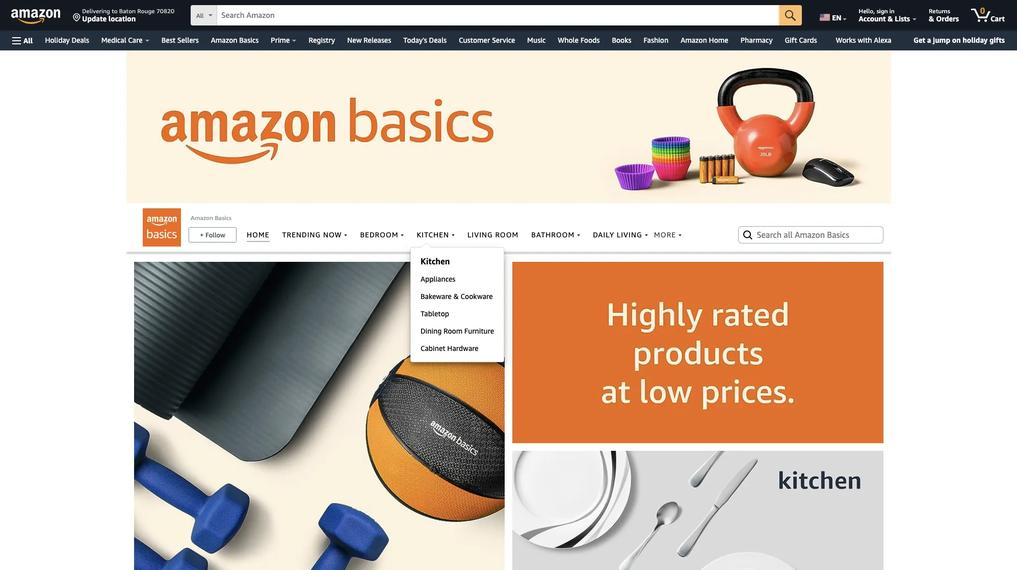 Task type: vqa. For each thing, say whether or not it's contained in the screenshot.
Body inside the Only 20 left in stock - order soon. iRest Massage Chair, Full Body Zero Gravity Recliner with A…
no



Task type: locate. For each thing, give the bounding box(es) containing it.
returns & orders
[[929, 7, 959, 23]]

amazon home link
[[675, 33, 735, 47]]

& left "lists"
[[888, 14, 893, 23]]

1 horizontal spatial all
[[196, 12, 204, 19]]

fashion
[[644, 36, 669, 44]]

0 vertical spatial amazon basics link
[[205, 33, 265, 47]]

all up 'sellers'
[[196, 12, 204, 19]]

0 vertical spatial all
[[196, 12, 204, 19]]

1 vertical spatial basics
[[215, 214, 232, 222]]

1 & from the left
[[888, 14, 893, 23]]

hello, sign in
[[859, 7, 895, 15]]

Search Amazon text field
[[217, 6, 779, 25]]

amazon basics inside 'link'
[[211, 36, 259, 44]]

basics up follow
[[215, 214, 232, 222]]

deals right holiday
[[72, 36, 89, 44]]

1 horizontal spatial basics
[[239, 36, 259, 44]]

0 horizontal spatial basics
[[215, 214, 232, 222]]

new releases
[[347, 36, 391, 44]]

alexa
[[874, 36, 892, 44]]

amazon basics logo image
[[143, 209, 181, 247]]

All search field
[[191, 5, 802, 27]]

returns
[[929, 7, 951, 15]]

all down amazon image
[[23, 36, 33, 45]]

gift cards link
[[779, 33, 830, 47]]

amazon right 'sellers'
[[211, 36, 237, 44]]

deals right today's
[[429, 36, 447, 44]]

customer service link
[[453, 33, 521, 47]]

0 vertical spatial basics
[[239, 36, 259, 44]]

amazon basics up + follow button
[[191, 214, 232, 222]]

amazon
[[211, 36, 237, 44], [681, 36, 707, 44], [191, 214, 213, 222]]

care
[[128, 36, 143, 44]]

today's deals
[[404, 36, 447, 44]]

service
[[492, 36, 515, 44]]

all
[[196, 12, 204, 19], [23, 36, 33, 45]]

in
[[890, 7, 895, 15]]

registry link
[[303, 33, 341, 47]]

amazon left home on the right
[[681, 36, 707, 44]]

pharmacy link
[[735, 33, 779, 47]]

today's
[[404, 36, 427, 44]]

amazon home
[[681, 36, 729, 44]]

basics
[[239, 36, 259, 44], [215, 214, 232, 222]]

2 deals from the left
[[429, 36, 447, 44]]

& inside returns & orders
[[929, 14, 935, 23]]

whole
[[558, 36, 579, 44]]

amazon basics link
[[205, 33, 265, 47], [191, 214, 232, 222]]

best sellers
[[162, 36, 199, 44]]

with
[[858, 36, 872, 44]]

best sellers link
[[155, 33, 205, 47]]

all inside button
[[23, 36, 33, 45]]

whole foods link
[[552, 33, 606, 47]]

books link
[[606, 33, 638, 47]]

basics left prime
[[239, 36, 259, 44]]

deals
[[72, 36, 89, 44], [429, 36, 447, 44]]

0 horizontal spatial all
[[23, 36, 33, 45]]

en
[[832, 13, 842, 22]]

0
[[981, 6, 986, 16]]

medical care link
[[95, 33, 155, 47]]

1 horizontal spatial &
[[929, 14, 935, 23]]

2 & from the left
[[929, 14, 935, 23]]

amazon basics
[[211, 36, 259, 44], [191, 214, 232, 222]]

gift cards
[[785, 36, 817, 44]]

0 horizontal spatial deals
[[72, 36, 89, 44]]

1 vertical spatial amazon basics link
[[191, 214, 232, 222]]

works
[[836, 36, 856, 44]]

amazon basics link inside navigation navigation
[[205, 33, 265, 47]]

get a jump on holiday gifts link
[[910, 34, 1009, 47]]

+ follow
[[200, 231, 225, 239]]

medical care
[[101, 36, 143, 44]]

amazon basics link left prime
[[205, 33, 265, 47]]

0 horizontal spatial &
[[888, 14, 893, 23]]

0 vertical spatial amazon basics
[[211, 36, 259, 44]]

search image
[[742, 229, 754, 241]]

amazon basics left prime
[[211, 36, 259, 44]]

holiday deals link
[[39, 33, 95, 47]]

amazon for amazon home link
[[681, 36, 707, 44]]

rouge
[[137, 7, 155, 15]]

&
[[888, 14, 893, 23], [929, 14, 935, 23]]

amazon inside 'link'
[[211, 36, 237, 44]]

all button
[[8, 31, 37, 50]]

1 vertical spatial all
[[23, 36, 33, 45]]

works with alexa link
[[830, 33, 898, 47]]

None submit
[[779, 5, 802, 26]]

fashion link
[[638, 33, 675, 47]]

none submit inside all search box
[[779, 5, 802, 26]]

on
[[953, 36, 961, 44]]

1 deals from the left
[[72, 36, 89, 44]]

1 horizontal spatial deals
[[429, 36, 447, 44]]

music link
[[521, 33, 552, 47]]

amazon up +
[[191, 214, 213, 222]]

holiday
[[45, 36, 70, 44]]

amazon basics link up + follow button
[[191, 214, 232, 222]]

& left orders
[[929, 14, 935, 23]]

whole foods
[[558, 36, 600, 44]]

lists
[[895, 14, 910, 23]]

+ follow button
[[189, 228, 236, 242]]

amazon for amazon basics 'link' within the navigation navigation
[[211, 36, 237, 44]]

best
[[162, 36, 176, 44]]

get
[[914, 36, 926, 44]]



Task type: describe. For each thing, give the bounding box(es) containing it.
deals for holiday deals
[[72, 36, 89, 44]]

all inside search box
[[196, 12, 204, 19]]

account
[[859, 14, 886, 23]]

today's deals link
[[397, 33, 453, 47]]

to
[[112, 7, 118, 15]]

follow
[[206, 231, 225, 239]]

gift
[[785, 36, 798, 44]]

pharmacy
[[741, 36, 773, 44]]

home
[[709, 36, 729, 44]]

registry
[[309, 36, 335, 44]]

cart
[[991, 14, 1005, 23]]

orders
[[937, 14, 959, 23]]

books
[[612, 36, 632, 44]]

gifts
[[990, 36, 1005, 44]]

basics inside navigation navigation
[[239, 36, 259, 44]]

cards
[[799, 36, 817, 44]]

a
[[928, 36, 932, 44]]

customer service
[[459, 36, 515, 44]]

customer
[[459, 36, 490, 44]]

foods
[[581, 36, 600, 44]]

delivering
[[82, 7, 110, 15]]

holiday
[[963, 36, 988, 44]]

navigation navigation
[[0, 0, 1018, 50]]

new
[[347, 36, 362, 44]]

Search all Amazon Basics search field
[[757, 226, 867, 244]]

+
[[200, 231, 204, 239]]

70820
[[157, 7, 174, 15]]

hello,
[[859, 7, 875, 15]]

delivering to baton rouge 70820 update location
[[82, 7, 174, 23]]

releases
[[364, 36, 391, 44]]

sign
[[877, 7, 888, 15]]

baton
[[119, 7, 136, 15]]

1 vertical spatial amazon basics
[[191, 214, 232, 222]]

prime link
[[265, 33, 303, 47]]

account & lists
[[859, 14, 910, 23]]

& for returns
[[929, 14, 935, 23]]

amazon image
[[11, 9, 61, 24]]

update
[[82, 14, 107, 23]]

holiday deals
[[45, 36, 89, 44]]

location
[[108, 14, 136, 23]]

works with alexa
[[836, 36, 892, 44]]

sellers
[[177, 36, 199, 44]]

prime
[[271, 36, 290, 44]]

new releases link
[[341, 33, 397, 47]]

music
[[528, 36, 546, 44]]

jump
[[933, 36, 951, 44]]

& for account
[[888, 14, 893, 23]]

get a jump on holiday gifts
[[914, 36, 1005, 44]]

en link
[[814, 3, 852, 28]]

medical
[[101, 36, 126, 44]]

deals for today's deals
[[429, 36, 447, 44]]



